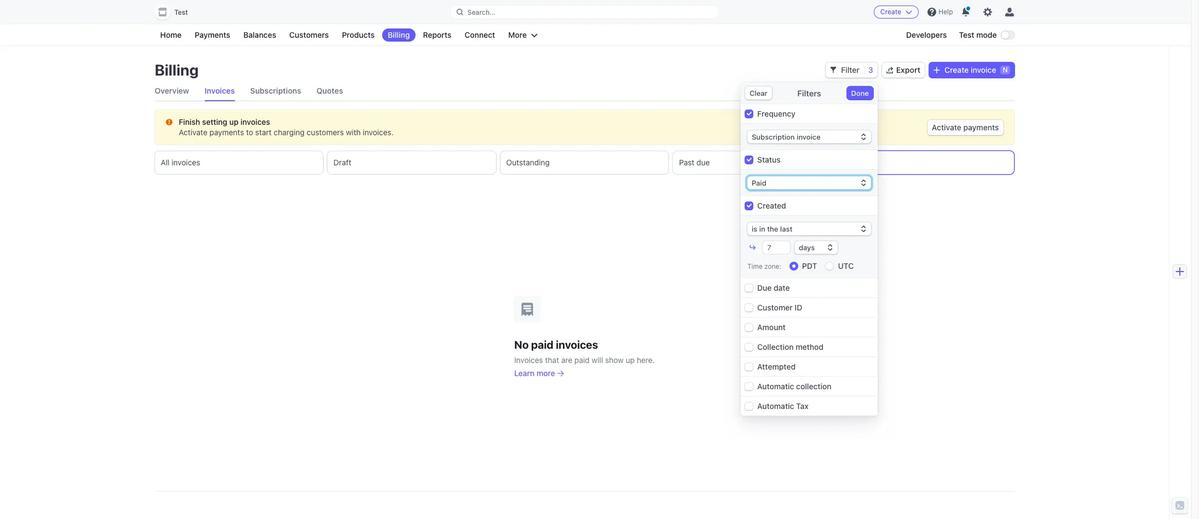Task type: describe. For each thing, give the bounding box(es) containing it.
all invoices
[[161, 158, 200, 167]]

create for create invoice
[[945, 65, 969, 74]]

draft
[[334, 158, 351, 167]]

payments inside activate payments "link"
[[963, 123, 999, 132]]

clear button
[[745, 87, 772, 100]]

0 vertical spatial paid
[[531, 338, 553, 351]]

mode
[[976, 30, 997, 39]]

learn more
[[514, 368, 555, 378]]

no paid invoices
[[514, 338, 598, 351]]

products
[[342, 30, 375, 39]]

test for test mode
[[959, 30, 974, 39]]

developers link
[[901, 28, 952, 42]]

reports link
[[418, 28, 457, 42]]

charging
[[274, 128, 305, 137]]

amount
[[757, 323, 786, 332]]

due date
[[757, 283, 790, 292]]

billing inside billing link
[[388, 30, 410, 39]]

invoices link
[[204, 81, 235, 101]]

activate inside "link"
[[932, 123, 961, 132]]

all invoices button
[[155, 151, 323, 174]]

done
[[851, 89, 869, 97]]

connect link
[[459, 28, 501, 42]]

connect
[[465, 30, 495, 39]]

customers
[[289, 30, 329, 39]]

invoices for invoices
[[204, 86, 235, 95]]

billing link
[[382, 28, 415, 42]]

status
[[757, 155, 781, 164]]

0 horizontal spatial billing
[[155, 61, 199, 79]]

all
[[161, 158, 170, 167]]

1 vertical spatial paid
[[574, 355, 590, 364]]

activate payments link
[[927, 120, 1003, 135]]

balances link
[[238, 28, 282, 42]]

notifications image
[[962, 8, 971, 16]]

invoice
[[971, 65, 996, 74]]

payments link
[[189, 28, 236, 42]]

start
[[255, 128, 272, 137]]

subscriptions link
[[250, 81, 301, 101]]

invoices for invoices that are paid will show up here.
[[514, 355, 543, 364]]

with
[[346, 128, 361, 137]]

test button
[[155, 4, 199, 20]]

subscriptions
[[250, 86, 301, 95]]

zone:
[[764, 262, 781, 270]]

create button
[[874, 5, 919, 19]]

0 horizontal spatial svg image
[[166, 119, 172, 125]]

are
[[561, 355, 572, 364]]

customer
[[757, 303, 793, 312]]

past
[[679, 158, 694, 167]]

frequency
[[757, 109, 796, 118]]

due
[[697, 158, 710, 167]]

payments
[[195, 30, 230, 39]]

utc
[[838, 261, 854, 270]]

collection method
[[757, 342, 824, 352]]

help button
[[923, 3, 957, 21]]

clear
[[750, 89, 767, 97]]

automatic for automatic collection
[[757, 382, 794, 391]]

create for create
[[880, 8, 901, 16]]

filters
[[797, 88, 821, 98]]

automatic collection
[[757, 382, 832, 391]]

created
[[757, 201, 786, 210]]

search…
[[468, 8, 495, 16]]

customers link
[[284, 28, 334, 42]]

collection
[[757, 342, 794, 352]]

1 horizontal spatial up
[[626, 355, 635, 364]]

tab list containing overview
[[155, 81, 1014, 101]]

that
[[545, 355, 559, 364]]

more button
[[503, 28, 543, 42]]

products link
[[336, 28, 380, 42]]

home
[[160, 30, 182, 39]]

past due button
[[673, 151, 842, 174]]



Task type: locate. For each thing, give the bounding box(es) containing it.
0 horizontal spatial up
[[229, 117, 239, 126]]

svg image right export
[[934, 67, 940, 73]]

attempted
[[757, 362, 796, 371]]

time
[[747, 262, 763, 270]]

tab list
[[155, 81, 1014, 101], [155, 151, 1014, 174]]

time zone:
[[747, 262, 781, 270]]

1 horizontal spatial test
[[959, 30, 974, 39]]

method
[[796, 342, 824, 352]]

2 tab list from the top
[[155, 151, 1014, 174]]

setting
[[202, 117, 227, 126]]

paid
[[531, 338, 553, 351], [574, 355, 590, 364]]

invoices
[[204, 86, 235, 95], [514, 355, 543, 364]]

invoices up to
[[241, 117, 270, 126]]

billing
[[388, 30, 410, 39], [155, 61, 199, 79]]

up left here.
[[626, 355, 635, 364]]

test
[[174, 8, 188, 16], [959, 30, 974, 39]]

done button
[[847, 87, 873, 100]]

automatic tax
[[757, 401, 809, 411]]

tab list containing all invoices
[[155, 151, 1014, 174]]

1 vertical spatial automatic
[[757, 401, 794, 411]]

reports
[[423, 30, 451, 39]]

invoices that are paid will show up here.
[[514, 355, 655, 364]]

finish
[[179, 117, 200, 126]]

2 horizontal spatial invoices
[[556, 338, 598, 351]]

paid right are
[[574, 355, 590, 364]]

1 vertical spatial invoices
[[172, 158, 200, 167]]

0 horizontal spatial payments
[[210, 128, 244, 137]]

invoices inside tab list
[[204, 86, 235, 95]]

0 vertical spatial up
[[229, 117, 239, 126]]

svg image left the filter
[[830, 67, 837, 73]]

customers
[[307, 128, 344, 137]]

2 horizontal spatial svg image
[[934, 67, 940, 73]]

invoices inside finish setting up invoices activate payments to start charging customers with invoices.
[[241, 117, 270, 126]]

create inside button
[[880, 8, 901, 16]]

id
[[795, 303, 802, 312]]

0 vertical spatial create
[[880, 8, 901, 16]]

more
[[508, 30, 527, 39]]

0 horizontal spatial invoices
[[204, 86, 235, 95]]

1 horizontal spatial svg image
[[830, 67, 837, 73]]

overview link
[[155, 81, 189, 101]]

will
[[592, 355, 603, 364]]

up right setting
[[229, 117, 239, 126]]

svg image left finish
[[166, 119, 172, 125]]

billing left reports
[[388, 30, 410, 39]]

1 tab list from the top
[[155, 81, 1014, 101]]

payments inside finish setting up invoices activate payments to start charging customers with invoices.
[[210, 128, 244, 137]]

learn more link
[[514, 368, 564, 379]]

automatic down attempted
[[757, 382, 794, 391]]

to
[[246, 128, 253, 137]]

0 horizontal spatial test
[[174, 8, 188, 16]]

2 vertical spatial invoices
[[556, 338, 598, 351]]

activate
[[932, 123, 961, 132], [179, 128, 207, 137]]

up
[[229, 117, 239, 126], [626, 355, 635, 364]]

0 vertical spatial billing
[[388, 30, 410, 39]]

quotes
[[317, 86, 343, 95]]

1 horizontal spatial invoices
[[514, 355, 543, 364]]

1 vertical spatial up
[[626, 355, 635, 364]]

1 vertical spatial create
[[945, 65, 969, 74]]

invoices.
[[363, 128, 394, 137]]

up inside finish setting up invoices activate payments to start charging customers with invoices.
[[229, 117, 239, 126]]

invoices up learn on the left of the page
[[514, 355, 543, 364]]

automatic for automatic tax
[[757, 401, 794, 411]]

invoices right "all"
[[172, 158, 200, 167]]

activate payments
[[932, 123, 999, 132]]

0 vertical spatial invoices
[[204, 86, 235, 95]]

create left invoice
[[945, 65, 969, 74]]

test up home on the top of the page
[[174, 8, 188, 16]]

svg image for filter
[[830, 67, 837, 73]]

0 vertical spatial invoices
[[241, 117, 270, 126]]

test for test
[[174, 8, 188, 16]]

test left mode
[[959, 30, 974, 39]]

quotes link
[[317, 81, 343, 101]]

create up the developers "link"
[[880, 8, 901, 16]]

0 horizontal spatial activate
[[179, 128, 207, 137]]

0 horizontal spatial paid
[[531, 338, 553, 351]]

1 horizontal spatial payments
[[963, 123, 999, 132]]

outstanding button
[[500, 151, 669, 174]]

0 horizontal spatial invoices
[[172, 158, 200, 167]]

Search… text field
[[450, 5, 719, 19]]

export button
[[882, 62, 925, 78]]

balances
[[243, 30, 276, 39]]

0 vertical spatial automatic
[[757, 382, 794, 391]]

create invoice
[[945, 65, 996, 74]]

test inside button
[[174, 8, 188, 16]]

customer id
[[757, 303, 802, 312]]

1 vertical spatial tab list
[[155, 151, 1014, 174]]

billing up the overview
[[155, 61, 199, 79]]

1 horizontal spatial create
[[945, 65, 969, 74]]

1 horizontal spatial paid
[[574, 355, 590, 364]]

paid up 'that'
[[531, 338, 553, 351]]

payments
[[963, 123, 999, 132], [210, 128, 244, 137]]

svg image
[[830, 67, 837, 73], [934, 67, 940, 73], [166, 119, 172, 125]]

show
[[605, 355, 624, 364]]

due
[[757, 283, 772, 292]]

2 automatic from the top
[[757, 401, 794, 411]]

more
[[537, 368, 555, 378]]

3
[[868, 65, 873, 74]]

past due
[[679, 158, 710, 167]]

test mode
[[959, 30, 997, 39]]

1 vertical spatial test
[[959, 30, 974, 39]]

automatic left the tax
[[757, 401, 794, 411]]

1 horizontal spatial invoices
[[241, 117, 270, 126]]

create
[[880, 8, 901, 16], [945, 65, 969, 74]]

no
[[514, 338, 529, 351]]

filter
[[841, 65, 860, 74]]

1 horizontal spatial billing
[[388, 30, 410, 39]]

overview
[[155, 86, 189, 95]]

activate inside finish setting up invoices activate payments to start charging customers with invoices.
[[179, 128, 207, 137]]

date
[[774, 283, 790, 292]]

invoices inside all invoices button
[[172, 158, 200, 167]]

home link
[[155, 28, 187, 42]]

here.
[[637, 355, 655, 364]]

tax
[[796, 401, 809, 411]]

svg image for create invoice
[[934, 67, 940, 73]]

1 vertical spatial billing
[[155, 61, 199, 79]]

draft button
[[327, 151, 496, 174]]

Search… search field
[[450, 5, 719, 19]]

1 horizontal spatial activate
[[932, 123, 961, 132]]

invoices up invoices that are paid will show up here.
[[556, 338, 598, 351]]

export
[[896, 65, 921, 74]]

n
[[1003, 66, 1008, 74]]

None number field
[[763, 241, 790, 254]]

1 automatic from the top
[[757, 382, 794, 391]]

developers
[[906, 30, 947, 39]]

learn
[[514, 368, 535, 378]]

0 vertical spatial test
[[174, 8, 188, 16]]

pdt
[[802, 261, 817, 270]]

0 horizontal spatial create
[[880, 8, 901, 16]]

outstanding
[[506, 158, 550, 167]]

collection
[[796, 382, 832, 391]]

1 vertical spatial invoices
[[514, 355, 543, 364]]

help
[[939, 8, 953, 16]]

invoices up setting
[[204, 86, 235, 95]]

finish setting up invoices activate payments to start charging customers with invoices.
[[179, 117, 394, 137]]

0 vertical spatial tab list
[[155, 81, 1014, 101]]



Task type: vqa. For each thing, say whether or not it's contained in the screenshot.
about to the top
no



